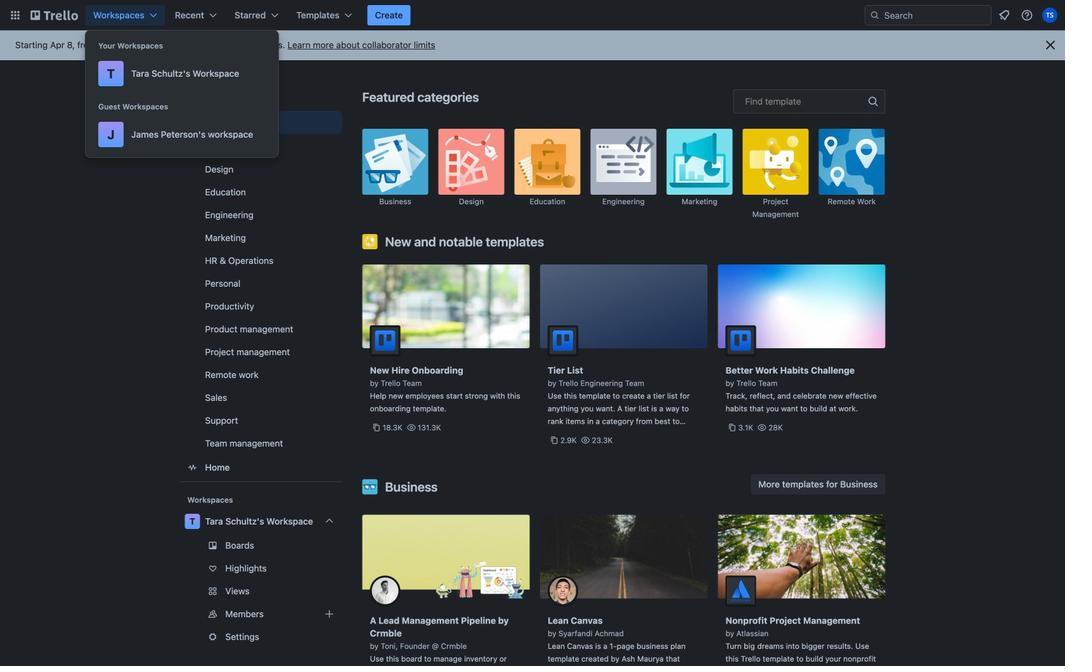 Task type: describe. For each thing, give the bounding box(es) containing it.
add image
[[322, 606, 337, 622]]

search image
[[870, 10, 880, 20]]

primary element
[[0, 0, 1066, 30]]

1 trello team image from the left
[[370, 325, 401, 356]]

Search field
[[865, 5, 992, 25]]

syarfandi achmad image
[[548, 576, 579, 606]]

0 notifications image
[[997, 8, 1012, 23]]

open information menu image
[[1021, 9, 1034, 22]]



Task type: locate. For each thing, give the bounding box(es) containing it.
1 horizontal spatial trello team image
[[726, 325, 756, 356]]

0 horizontal spatial trello team image
[[370, 325, 401, 356]]

back to home image
[[30, 5, 78, 25]]

1 business icon image from the top
[[363, 129, 428, 195]]

marketing icon image
[[667, 129, 733, 195]]

home image
[[185, 460, 200, 475]]

design icon image
[[439, 129, 505, 195]]

None field
[[734, 89, 886, 114]]

trello team image
[[370, 325, 401, 356], [726, 325, 756, 356]]

2 trello team image from the left
[[726, 325, 756, 356]]

project management icon image
[[743, 129, 809, 195]]

2 business icon image from the top
[[363, 479, 378, 494]]

engineering icon image
[[591, 129, 657, 195]]

remote work icon image
[[819, 129, 885, 195]]

tara schultz (taraschultz7) image
[[1043, 8, 1058, 23]]

education icon image
[[515, 129, 581, 195]]

business icon image
[[363, 129, 428, 195], [363, 479, 378, 494]]

1 vertical spatial business icon image
[[363, 479, 378, 494]]

toni, founder @ crmble image
[[370, 576, 401, 606]]

atlassian image
[[726, 576, 756, 606]]

trello engineering team image
[[548, 325, 579, 356]]

0 vertical spatial business icon image
[[363, 129, 428, 195]]

template board image
[[185, 115, 200, 130]]



Task type: vqa. For each thing, say whether or not it's contained in the screenshot.
ANY WORKSPACE MEMBER CAN CREATE for public boards.
no



